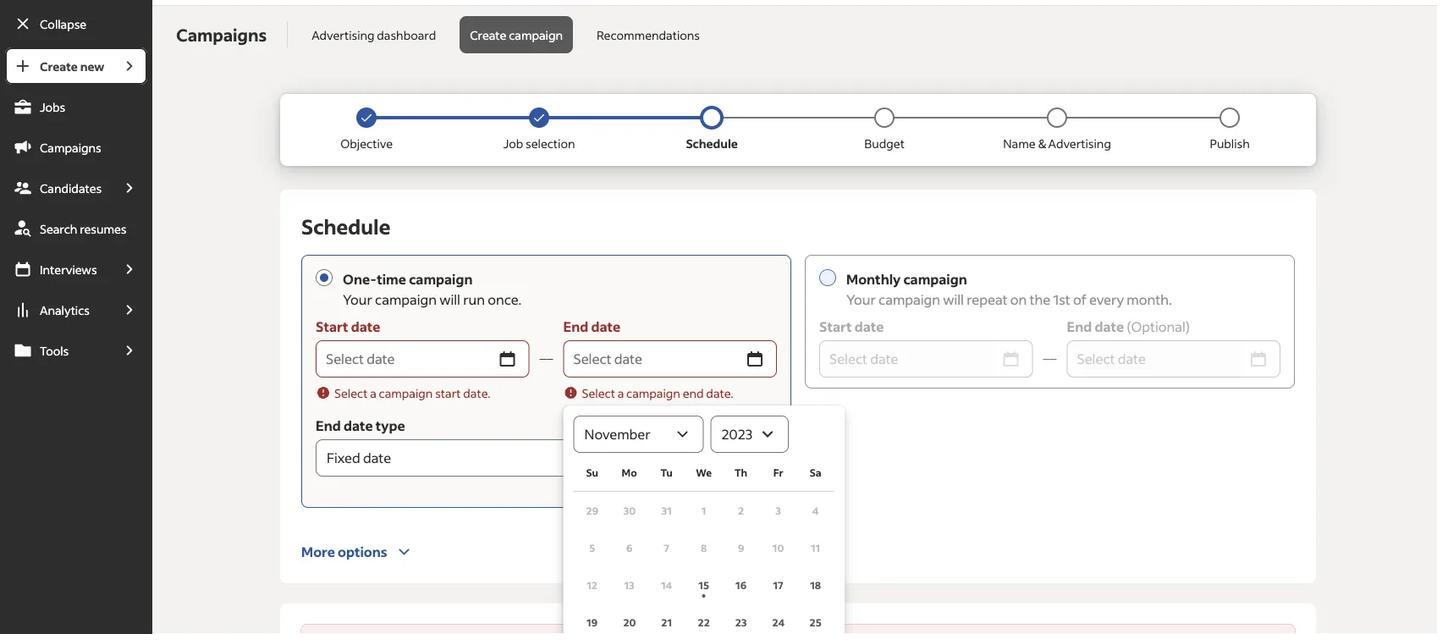 Task type: locate. For each thing, give the bounding box(es) containing it.
1 error image from the left
[[316, 386, 331, 401]]

candidates link
[[5, 169, 112, 207]]

fixed date
[[327, 450, 392, 467]]

Select date field
[[820, 341, 996, 378]]

select for end
[[582, 386, 616, 401]]

type
[[376, 418, 405, 435]]

0 horizontal spatial end
[[316, 418, 341, 435]]

your down one-
[[343, 291, 373, 309]]

start
[[316, 318, 348, 336]]

end up end date field
[[564, 318, 589, 336]]

date. right end
[[707, 386, 734, 401]]

5 button
[[574, 530, 611, 567]]

date. right start
[[463, 386, 491, 401]]

resumes
[[80, 221, 127, 236]]

end for end date
[[564, 318, 589, 336]]

0 horizontal spatial will
[[440, 291, 461, 309]]

0 horizontal spatial date.
[[463, 386, 491, 401]]

16
[[736, 579, 747, 592]]

29 button
[[574, 492, 611, 530]]

date for fixed date
[[363, 450, 392, 467]]

publish
[[1211, 136, 1251, 152]]

1 horizontal spatial will
[[944, 291, 965, 309]]

your
[[343, 291, 373, 309], [847, 291, 876, 309]]

a down end date field
[[618, 386, 624, 401]]

a for end date
[[618, 386, 624, 401]]

fixed
[[327, 450, 361, 467]]

more options
[[302, 544, 387, 561]]

6 button
[[611, 530, 648, 567]]

create campaign
[[470, 28, 563, 43]]

1 select from the left
[[335, 386, 368, 401]]

menu bar
[[0, 47, 153, 634]]

error image for start
[[316, 386, 331, 401]]

date
[[351, 318, 381, 336], [591, 318, 621, 336], [344, 418, 373, 435], [363, 450, 392, 467]]

error image up the end date type
[[316, 386, 331, 401]]

1 vertical spatial create
[[40, 58, 78, 74]]

0 vertical spatial end
[[564, 318, 589, 336]]

interviews
[[40, 262, 97, 277]]

name & advertising
[[1004, 136, 1112, 152]]

name
[[1004, 136, 1036, 152]]

select up the end date type
[[335, 386, 368, 401]]

start date
[[316, 318, 381, 336]]

0 horizontal spatial your
[[343, 291, 373, 309]]

search resumes
[[40, 221, 127, 236]]

0 vertical spatial campaigns
[[176, 24, 267, 46]]

will
[[440, 291, 461, 309], [944, 291, 965, 309]]

6
[[627, 542, 633, 555]]

7
[[664, 542, 670, 555]]

23
[[736, 616, 747, 629]]

0 horizontal spatial error image
[[316, 386, 331, 401]]

select down end date field
[[582, 386, 616, 401]]

create left new
[[40, 58, 78, 74]]

jobs
[[40, 99, 65, 114]]

analytics
[[40, 302, 90, 318]]

20
[[624, 616, 636, 629]]

campaigns
[[176, 24, 267, 46], [40, 140, 101, 155]]

0 horizontal spatial create
[[40, 58, 78, 74]]

date right start
[[351, 318, 381, 336]]

2 select from the left
[[582, 386, 616, 401]]

will left repeat
[[944, 291, 965, 309]]

search resumes link
[[5, 210, 148, 247]]

1 your from the left
[[343, 291, 373, 309]]

one-
[[343, 271, 377, 288]]

31 button
[[648, 492, 686, 530]]

date. for end date
[[707, 386, 734, 401]]

candidates
[[40, 180, 102, 196]]

0 horizontal spatial schedule
[[302, 213, 391, 240]]

grid
[[574, 453, 835, 634]]

fixed date button
[[316, 440, 778, 477]]

20 button
[[611, 604, 648, 634]]

date.
[[463, 386, 491, 401], [707, 386, 734, 401]]

1 horizontal spatial advertising
[[1049, 136, 1112, 152]]

monthly
[[847, 271, 901, 288]]

choose a date image
[[745, 349, 766, 370]]

create for create new
[[40, 58, 78, 74]]

0 horizontal spatial select
[[335, 386, 368, 401]]

13
[[625, 579, 635, 592]]

a
[[370, 386, 377, 401], [618, 386, 624, 401]]

1 horizontal spatial end
[[564, 318, 589, 336]]

2 will from the left
[[944, 291, 965, 309]]

1st
[[1054, 291, 1071, 309]]

tu
[[661, 467, 673, 480]]

your down monthly
[[847, 291, 876, 309]]

1 horizontal spatial your
[[847, 291, 876, 309]]

0 vertical spatial advertising
[[312, 28, 375, 43]]

we
[[696, 467, 712, 480]]

monthly campaign your campaign will repeat on the 1st of every month.
[[847, 271, 1173, 309]]

3 button
[[760, 492, 797, 530]]

date up end date field
[[591, 318, 621, 336]]

a up the end date type
[[370, 386, 377, 401]]

0 vertical spatial create
[[470, 28, 507, 43]]

9 button
[[723, 530, 760, 567]]

2
[[738, 504, 745, 517]]

None radio
[[316, 270, 333, 287]]

0 horizontal spatial a
[[370, 386, 377, 401]]

1 horizontal spatial create
[[470, 28, 507, 43]]

1 vertical spatial campaigns
[[40, 140, 101, 155]]

1 a from the left
[[370, 386, 377, 401]]

24
[[773, 616, 785, 629]]

5
[[590, 542, 595, 555]]

Start date field
[[316, 341, 493, 378]]

1 horizontal spatial select
[[582, 386, 616, 401]]

2 date. from the left
[[707, 386, 734, 401]]

advertising
[[312, 28, 375, 43], [1049, 136, 1112, 152]]

every
[[1090, 291, 1125, 309]]

error image
[[316, 386, 331, 401], [564, 386, 579, 401]]

advertising right &
[[1049, 136, 1112, 152]]

1 vertical spatial advertising
[[1049, 136, 1112, 152]]

advertising left dashboard
[[312, 28, 375, 43]]

23 button
[[723, 604, 760, 634]]

job
[[504, 136, 524, 152]]

1 date. from the left
[[463, 386, 491, 401]]

None radio
[[820, 270, 837, 287]]

14
[[661, 579, 673, 592]]

1 vertical spatial schedule
[[302, 213, 391, 240]]

18
[[811, 579, 821, 592]]

collapse button
[[5, 5, 148, 42]]

create right dashboard
[[470, 28, 507, 43]]

1 vertical spatial end
[[316, 418, 341, 435]]

10
[[773, 542, 784, 555]]

date inside fixed date dropdown button
[[363, 450, 392, 467]]

1 button
[[686, 492, 723, 530]]

0 vertical spatial schedule
[[686, 136, 738, 152]]

campaign
[[509, 28, 563, 43], [409, 271, 473, 288], [904, 271, 968, 288], [375, 291, 437, 309], [879, 291, 941, 309], [379, 386, 433, 401], [627, 386, 681, 401]]

analytics link
[[5, 291, 112, 329]]

2 your from the left
[[847, 291, 876, 309]]

end up fixed
[[316, 418, 341, 435]]

25
[[810, 616, 822, 629]]

2 a from the left
[[618, 386, 624, 401]]

1 horizontal spatial a
[[618, 386, 624, 401]]

create campaign link
[[460, 17, 573, 54]]

2 error image from the left
[[564, 386, 579, 401]]

0 horizontal spatial advertising
[[312, 28, 375, 43]]

error image down end date
[[564, 386, 579, 401]]

time
[[377, 271, 406, 288]]

1 horizontal spatial error image
[[564, 386, 579, 401]]

group
[[301, 625, 1297, 634]]

date right fixed
[[363, 450, 392, 467]]

date left 'type'
[[344, 418, 373, 435]]

end
[[564, 318, 589, 336], [316, 418, 341, 435]]

will left run
[[440, 291, 461, 309]]

1 horizontal spatial date.
[[707, 386, 734, 401]]

select for start
[[335, 386, 368, 401]]

1 horizontal spatial schedule
[[686, 136, 738, 152]]

1 will from the left
[[440, 291, 461, 309]]

3
[[776, 504, 782, 517]]



Task type: vqa. For each thing, say whether or not it's contained in the screenshot.
the right date.
yes



Task type: describe. For each thing, give the bounding box(es) containing it.
7 button
[[648, 530, 686, 567]]

will inside one-time campaign your campaign will run once.
[[440, 291, 461, 309]]

19 button
[[574, 604, 611, 634]]

a for start date
[[370, 386, 377, 401]]

end date type
[[316, 418, 405, 435]]

14 button
[[648, 567, 686, 604]]

22 button
[[686, 604, 723, 634]]

25 button
[[797, 604, 835, 634]]

12
[[587, 579, 598, 592]]

your inside monthly campaign your campaign will repeat on the 1st of every month.
[[847, 291, 876, 309]]

will inside monthly campaign your campaign will repeat on the 1st of every month.
[[944, 291, 965, 309]]

new
[[80, 58, 104, 74]]

2 button
[[723, 492, 760, 530]]

(optional)
[[1127, 318, 1191, 336]]

1 horizontal spatial campaigns
[[176, 24, 267, 46]]

4 button
[[797, 492, 835, 530]]

menu bar containing create new
[[0, 47, 153, 634]]

19
[[587, 616, 598, 629]]

budget
[[865, 136, 905, 152]]

12 button
[[574, 567, 611, 604]]

31
[[662, 504, 672, 517]]

21
[[662, 616, 672, 629]]

End date field
[[564, 341, 740, 378]]

create new
[[40, 58, 104, 74]]

24 button
[[760, 604, 797, 634]]

select a campaign end date.
[[582, 386, 734, 401]]

select a campaign start date.
[[335, 386, 491, 401]]

options
[[338, 544, 387, 561]]

sa
[[810, 467, 822, 480]]

end
[[683, 386, 704, 401]]

16 button
[[723, 567, 760, 604]]

11
[[811, 542, 821, 555]]

15
[[699, 579, 710, 592]]

advertising dashboard
[[312, 28, 436, 43]]

advertising dashboard link
[[302, 17, 446, 54]]

once.
[[488, 291, 522, 309]]

29
[[587, 504, 599, 517]]

13 button
[[611, 567, 648, 604]]

10 button
[[760, 530, 797, 567]]

0 horizontal spatial campaigns
[[40, 140, 101, 155]]

recommendations link
[[587, 17, 711, 54]]

tools
[[40, 343, 69, 358]]

month.
[[1127, 291, 1173, 309]]

jobs link
[[5, 88, 148, 125]]

21 button
[[648, 604, 686, 634]]

date for end date type
[[344, 418, 373, 435]]

selection
[[526, 136, 575, 152]]

one-time campaign your campaign will run once.
[[343, 271, 522, 309]]

create for create campaign
[[470, 28, 507, 43]]

end for end date type
[[316, 418, 341, 435]]

(Optional) field
[[1068, 341, 1244, 378]]

job selection
[[504, 136, 575, 152]]

end date
[[564, 318, 621, 336]]

search
[[40, 221, 77, 236]]

choose a date image
[[498, 349, 518, 370]]

start
[[435, 386, 461, 401]]

date. for start date
[[463, 386, 491, 401]]

date for end date
[[591, 318, 621, 336]]

tools link
[[5, 332, 112, 369]]

campaigns link
[[5, 129, 148, 166]]

more
[[302, 544, 335, 561]]

dashboard
[[377, 28, 436, 43]]

&
[[1039, 136, 1047, 152]]

su
[[586, 467, 599, 480]]

1
[[702, 504, 707, 517]]

th
[[735, 467, 748, 480]]

22
[[698, 616, 710, 629]]

grid containing su
[[574, 453, 835, 634]]

17 button
[[760, 567, 797, 604]]

15 button
[[686, 567, 723, 604]]

campaign inside create campaign link
[[509, 28, 563, 43]]

error image for end
[[564, 386, 579, 401]]

11 button
[[797, 530, 835, 567]]

run
[[463, 291, 485, 309]]

interviews link
[[5, 251, 112, 288]]

30 button
[[611, 492, 648, 530]]

recommendations
[[597, 28, 700, 43]]

30
[[624, 504, 636, 517]]

of
[[1074, 291, 1087, 309]]

the
[[1030, 291, 1051, 309]]

date for start date
[[351, 318, 381, 336]]

17
[[774, 579, 784, 592]]

your inside one-time campaign your campaign will run once.
[[343, 291, 373, 309]]

create new link
[[5, 47, 112, 85]]

4
[[813, 504, 819, 517]]

mo
[[622, 467, 637, 480]]

repeat
[[967, 291, 1008, 309]]

more options button
[[302, 522, 415, 563]]



